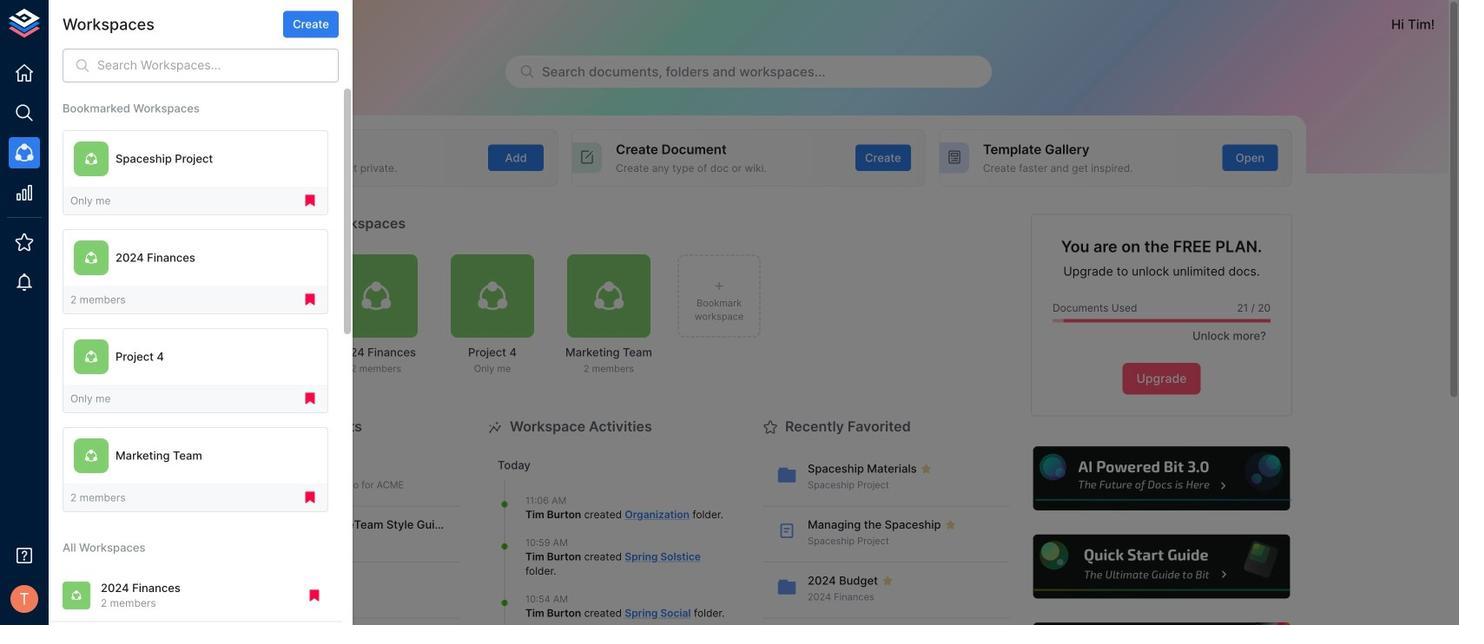 Task type: describe. For each thing, give the bounding box(es) containing it.
2 remove bookmark image from the top
[[302, 292, 318, 308]]

Search Workspaces... text field
[[97, 49, 339, 83]]

4 remove bookmark image from the top
[[302, 490, 318, 506]]

2 help image from the top
[[1031, 533, 1293, 602]]



Task type: locate. For each thing, give the bounding box(es) containing it.
1 vertical spatial help image
[[1031, 533, 1293, 602]]

remove bookmark image
[[302, 193, 318, 209], [302, 292, 318, 308], [302, 391, 318, 407], [302, 490, 318, 506]]

3 help image from the top
[[1031, 621, 1293, 626]]

1 remove bookmark image from the top
[[302, 193, 318, 209]]

3 remove bookmark image from the top
[[302, 391, 318, 407]]

2 vertical spatial help image
[[1031, 621, 1293, 626]]

remove bookmark image
[[307, 588, 322, 604]]

1 help image from the top
[[1031, 445, 1293, 514]]

help image
[[1031, 445, 1293, 514], [1031, 533, 1293, 602], [1031, 621, 1293, 626]]

0 vertical spatial help image
[[1031, 445, 1293, 514]]



Task type: vqa. For each thing, say whether or not it's contained in the screenshot.
2nd HELP image from the bottom of the page
yes



